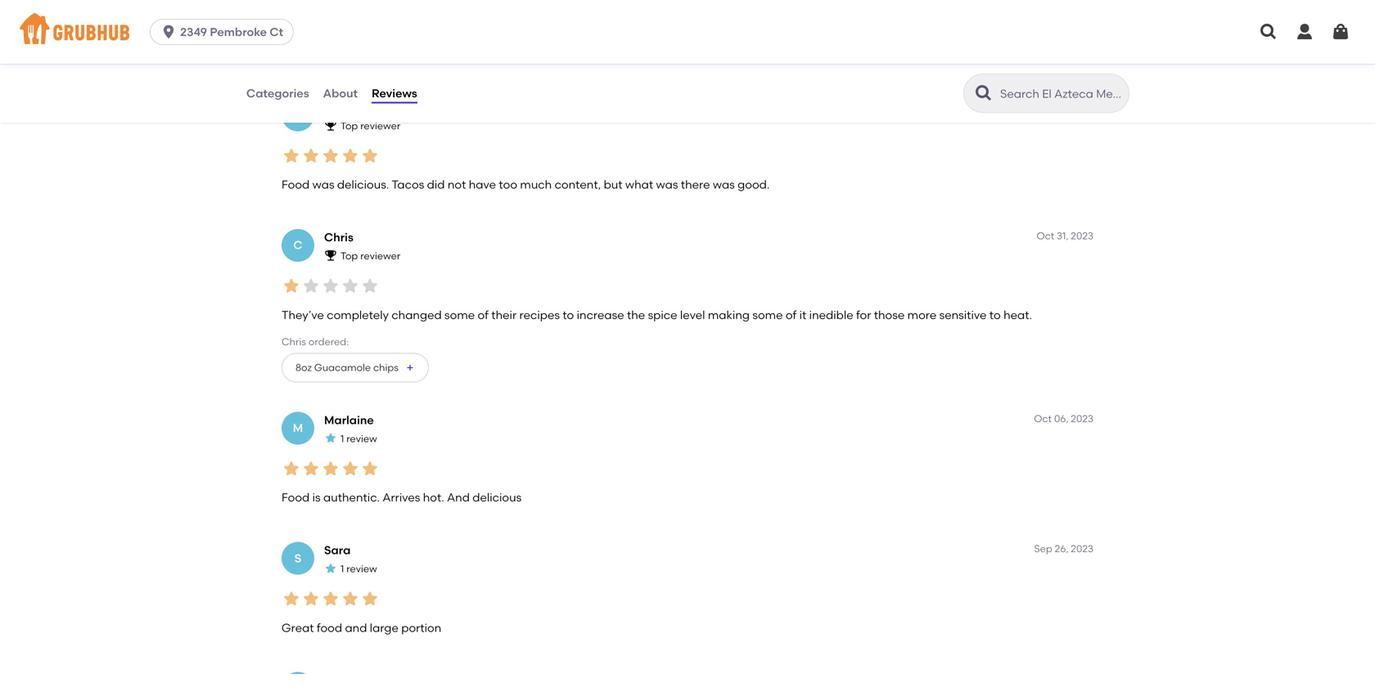 Task type: vqa. For each thing, say whether or not it's contained in the screenshot.
Delivery within main content
no



Task type: describe. For each thing, give the bounding box(es) containing it.
top for cathleen
[[341, 120, 358, 132]]

reviewer for cathleen
[[360, 120, 401, 132]]

3 was from the left
[[713, 178, 735, 192]]

laurel
[[282, 23, 311, 35]]

their
[[492, 308, 517, 322]]

1 to from the left
[[563, 308, 574, 322]]

1 of from the left
[[478, 308, 489, 322]]

marlaine
[[324, 413, 374, 427]]

ordered: for chris ordered:
[[309, 336, 349, 348]]

too
[[499, 178, 518, 192]]

food is authentic.  arrives hot.  and delicious
[[282, 491, 522, 505]]

arrives
[[383, 491, 420, 505]]

chips
[[373, 362, 399, 374]]

changed
[[392, 308, 442, 322]]

about button
[[322, 64, 359, 123]]

main navigation navigation
[[0, 0, 1376, 64]]

1 horizontal spatial svg image
[[1259, 22, 1279, 42]]

c for cathleen
[[293, 108, 303, 122]]

they've completely changed some of their recipes to increase the spice level making some of it inedible for those more sensitive to heat.
[[282, 308, 1033, 322]]

great
[[282, 621, 314, 635]]

oct for food is authentic.  arrives hot.  and delicious
[[1034, 413, 1052, 425]]

the
[[627, 308, 645, 322]]

svg image
[[1295, 22, 1315, 42]]

level
[[680, 308, 705, 322]]

search icon image
[[974, 84, 994, 103]]

m
[[293, 421, 303, 435]]

svg image inside 2349 pembroke ct button
[[161, 24, 177, 40]]

is
[[312, 491, 321, 505]]

guacamole
[[314, 362, 371, 374]]

categories button
[[246, 64, 310, 123]]

3
[[1035, 100, 1041, 112]]

8oz guacamole chips
[[296, 362, 399, 374]]

oct 06, 2023
[[1034, 413, 1094, 425]]

more
[[908, 308, 937, 322]]

1 review for marlaine
[[341, 433, 377, 445]]

1 some from the left
[[445, 308, 475, 322]]

review for marlaine
[[347, 433, 377, 445]]

food
[[317, 621, 342, 635]]

ordered: for laurel ordered:
[[314, 23, 354, 35]]

much
[[520, 178, 552, 192]]

delicious
[[473, 491, 522, 505]]

heat.
[[1004, 308, 1033, 322]]

authentic.
[[323, 491, 380, 505]]

oct for they've completely changed some of their recipes to increase the spice level making some of it inedible for those more sensitive to heat.
[[1037, 230, 1055, 242]]

content,
[[555, 178, 601, 192]]

and
[[447, 491, 470, 505]]

2 some from the left
[[753, 308, 783, 322]]

06,
[[1055, 413, 1069, 425]]

c for chris
[[293, 238, 303, 252]]

did
[[427, 178, 445, 192]]

1 was from the left
[[312, 178, 335, 192]]

2 of from the left
[[786, 308, 797, 322]]

sensitive
[[940, 308, 987, 322]]

review for sara
[[347, 563, 377, 575]]

cathleen
[[324, 100, 376, 114]]

completely
[[327, 308, 389, 322]]

large
[[370, 621, 399, 635]]

3 2023 from the top
[[1071, 543, 1094, 555]]

for
[[856, 308, 872, 322]]

increase
[[577, 308, 624, 322]]

2 was from the left
[[656, 178, 678, 192]]

Search El Azteca Mexican Restaurant-Mahwah search field
[[999, 86, 1124, 102]]

pembroke
[[210, 25, 267, 39]]

chris ordered:
[[282, 336, 349, 348]]

3 weeks ago
[[1035, 100, 1094, 112]]

weeks
[[1043, 100, 1073, 112]]

2349 pembroke ct
[[180, 25, 283, 39]]

spice
[[648, 308, 678, 322]]

there
[[681, 178, 710, 192]]

1 for sara
[[341, 563, 344, 575]]

sep 26, 2023
[[1035, 543, 1094, 555]]

delicious.
[[337, 178, 389, 192]]

ago
[[1075, 100, 1094, 112]]



Task type: locate. For each thing, give the bounding box(es) containing it.
food left is
[[282, 491, 310, 505]]

0 vertical spatial food
[[282, 178, 310, 192]]

2023
[[1071, 230, 1094, 242], [1071, 413, 1094, 425], [1071, 543, 1094, 555]]

sara
[[324, 544, 351, 558]]

26,
[[1055, 543, 1069, 555]]

1 vertical spatial ordered:
[[309, 336, 349, 348]]

1 vertical spatial food
[[282, 491, 310, 505]]

svg image right svg image
[[1331, 22, 1351, 42]]

trophy icon image for chris
[[324, 249, 337, 262]]

1 vertical spatial top reviewer
[[341, 250, 401, 262]]

1 for marlaine
[[341, 433, 344, 445]]

laurel ordered:
[[282, 23, 354, 35]]

1 review from the top
[[347, 433, 377, 445]]

not
[[448, 178, 466, 192]]

1 vertical spatial review
[[347, 563, 377, 575]]

1 vertical spatial oct
[[1034, 413, 1052, 425]]

1
[[341, 433, 344, 445], [341, 563, 344, 575]]

good.
[[738, 178, 770, 192]]

those
[[874, 308, 905, 322]]

great food and large portion
[[282, 621, 442, 635]]

1 review down sara
[[341, 563, 377, 575]]

some right changed
[[445, 308, 475, 322]]

svg image
[[1259, 22, 1279, 42], [1331, 22, 1351, 42], [161, 24, 177, 40]]

0 horizontal spatial svg image
[[161, 24, 177, 40]]

0 horizontal spatial of
[[478, 308, 489, 322]]

1 2023 from the top
[[1071, 230, 1094, 242]]

sep
[[1035, 543, 1053, 555]]

2 vertical spatial 2023
[[1071, 543, 1094, 555]]

some left it
[[753, 308, 783, 322]]

2 review from the top
[[347, 563, 377, 575]]

2 horizontal spatial was
[[713, 178, 735, 192]]

top reviewer
[[341, 120, 401, 132], [341, 250, 401, 262]]

food for food is authentic.  arrives hot.  and delicious
[[282, 491, 310, 505]]

1 review for sara
[[341, 563, 377, 575]]

making
[[708, 308, 750, 322]]

1 vertical spatial trophy icon image
[[324, 249, 337, 262]]

reviews
[[372, 86, 417, 100]]

inedible
[[810, 308, 854, 322]]

chris up 8oz
[[282, 336, 306, 348]]

1 1 from the top
[[341, 433, 344, 445]]

trophy icon image for cathleen
[[324, 119, 337, 132]]

review down sara
[[347, 563, 377, 575]]

1 reviewer from the top
[[360, 120, 401, 132]]

1 vertical spatial 1
[[341, 563, 344, 575]]

2023 for recipes
[[1071, 230, 1094, 242]]

0 horizontal spatial was
[[312, 178, 335, 192]]

trophy icon image down cathleen at top
[[324, 119, 337, 132]]

review
[[347, 433, 377, 445], [347, 563, 377, 575]]

1 horizontal spatial some
[[753, 308, 783, 322]]

2349
[[180, 25, 207, 39]]

1 review
[[341, 433, 377, 445], [341, 563, 377, 575]]

2 top reviewer from the top
[[341, 250, 401, 262]]

2349 pembroke ct button
[[150, 19, 301, 45]]

8oz guacamole chips button
[[282, 353, 429, 383]]

1 1 review from the top
[[341, 433, 377, 445]]

1 food from the top
[[282, 178, 310, 192]]

0 vertical spatial 2023
[[1071, 230, 1094, 242]]

to left the heat.
[[990, 308, 1001, 322]]

svg image left svg image
[[1259, 22, 1279, 42]]

oct left 06,
[[1034, 413, 1052, 425]]

1 top reviewer from the top
[[341, 120, 401, 132]]

chris for chris ordered:
[[282, 336, 306, 348]]

1 vertical spatial 2023
[[1071, 413, 1094, 425]]

top reviewer up "completely"
[[341, 250, 401, 262]]

was left delicious.
[[312, 178, 335, 192]]

food
[[282, 178, 310, 192], [282, 491, 310, 505]]

of
[[478, 308, 489, 322], [786, 308, 797, 322]]

ordered: right laurel
[[314, 23, 354, 35]]

top
[[341, 120, 358, 132], [341, 250, 358, 262]]

2 1 from the top
[[341, 563, 344, 575]]

top reviewer for cathleen
[[341, 120, 401, 132]]

plus icon image
[[405, 363, 415, 373]]

reviewer
[[360, 120, 401, 132], [360, 250, 401, 262]]

2 trophy icon image from the top
[[324, 249, 337, 262]]

what
[[626, 178, 654, 192]]

chris for chris
[[324, 230, 354, 244]]

0 vertical spatial reviewer
[[360, 120, 401, 132]]

1 vertical spatial chris
[[282, 336, 306, 348]]

0 vertical spatial c
[[293, 108, 303, 122]]

0 vertical spatial top reviewer
[[341, 120, 401, 132]]

food left delicious.
[[282, 178, 310, 192]]

0 vertical spatial 1 review
[[341, 433, 377, 445]]

0 vertical spatial chris
[[324, 230, 354, 244]]

1 horizontal spatial of
[[786, 308, 797, 322]]

oct 31, 2023
[[1037, 230, 1094, 242]]

2 to from the left
[[990, 308, 1001, 322]]

0 vertical spatial top
[[341, 120, 358, 132]]

1 down marlaine
[[341, 433, 344, 445]]

oct left 31,
[[1037, 230, 1055, 242]]

of left it
[[786, 308, 797, 322]]

1 vertical spatial 1 review
[[341, 563, 377, 575]]

tacos
[[392, 178, 424, 192]]

8oz
[[296, 362, 312, 374]]

0 horizontal spatial some
[[445, 308, 475, 322]]

c
[[293, 108, 303, 122], [293, 238, 303, 252]]

categories
[[246, 86, 309, 100]]

2023 for delicious
[[1071, 413, 1094, 425]]

reviews button
[[371, 64, 418, 123]]

2023 right 26,
[[1071, 543, 1094, 555]]

reviewer down reviews
[[360, 120, 401, 132]]

2 horizontal spatial svg image
[[1331, 22, 1351, 42]]

0 vertical spatial review
[[347, 433, 377, 445]]

2 1 review from the top
[[341, 563, 377, 575]]

1 horizontal spatial chris
[[324, 230, 354, 244]]

of left their
[[478, 308, 489, 322]]

31,
[[1057, 230, 1069, 242]]

food for food was delicious. tacos did not have too much content, but what was there was good.
[[282, 178, 310, 192]]

was right what
[[656, 178, 678, 192]]

c down 'categories'
[[293, 108, 303, 122]]

and
[[345, 621, 367, 635]]

top up "completely"
[[341, 250, 358, 262]]

food was delicious. tacos did not have too much content, but what was there was good.
[[282, 178, 770, 192]]

ordered:
[[314, 23, 354, 35], [309, 336, 349, 348]]

s
[[295, 552, 302, 566]]

0 vertical spatial trophy icon image
[[324, 119, 337, 132]]

to
[[563, 308, 574, 322], [990, 308, 1001, 322]]

hot.
[[423, 491, 444, 505]]

trophy icon image
[[324, 119, 337, 132], [324, 249, 337, 262]]

2 food from the top
[[282, 491, 310, 505]]

portion
[[401, 621, 442, 635]]

it
[[800, 308, 807, 322]]

reviewer for chris
[[360, 250, 401, 262]]

1 vertical spatial c
[[293, 238, 303, 252]]

1 trophy icon image from the top
[[324, 119, 337, 132]]

2 top from the top
[[341, 250, 358, 262]]

but
[[604, 178, 623, 192]]

0 vertical spatial ordered:
[[314, 23, 354, 35]]

1 horizontal spatial was
[[656, 178, 678, 192]]

star icon image
[[282, 146, 301, 166], [301, 146, 321, 166], [321, 146, 341, 166], [341, 146, 360, 166], [360, 146, 380, 166], [282, 276, 301, 296], [301, 276, 321, 296], [321, 276, 341, 296], [341, 276, 360, 296], [360, 276, 380, 296], [324, 432, 337, 445], [282, 459, 301, 479], [301, 459, 321, 479], [321, 459, 341, 479], [341, 459, 360, 479], [360, 459, 380, 479], [324, 562, 337, 575], [282, 590, 301, 609], [301, 590, 321, 609], [321, 590, 341, 609], [341, 590, 360, 609], [360, 590, 380, 609]]

ordered: up guacamole
[[309, 336, 349, 348]]

to right recipes
[[563, 308, 574, 322]]

1 review down marlaine
[[341, 433, 377, 445]]

top for chris
[[341, 250, 358, 262]]

2 2023 from the top
[[1071, 413, 1094, 425]]

0 horizontal spatial chris
[[282, 336, 306, 348]]

2023 right 31,
[[1071, 230, 1094, 242]]

1 c from the top
[[293, 108, 303, 122]]

ct
[[270, 25, 283, 39]]

1 horizontal spatial to
[[990, 308, 1001, 322]]

some
[[445, 308, 475, 322], [753, 308, 783, 322]]

1 top from the top
[[341, 120, 358, 132]]

1 vertical spatial top
[[341, 250, 358, 262]]

trophy icon image up "completely"
[[324, 249, 337, 262]]

chris
[[324, 230, 354, 244], [282, 336, 306, 348]]

top reviewer down cathleen at top
[[341, 120, 401, 132]]

was right there
[[713, 178, 735, 192]]

0 vertical spatial 1
[[341, 433, 344, 445]]

1 vertical spatial reviewer
[[360, 250, 401, 262]]

c up they've
[[293, 238, 303, 252]]

oct
[[1037, 230, 1055, 242], [1034, 413, 1052, 425]]

recipes
[[520, 308, 560, 322]]

top down cathleen at top
[[341, 120, 358, 132]]

was
[[312, 178, 335, 192], [656, 178, 678, 192], [713, 178, 735, 192]]

chris down delicious.
[[324, 230, 354, 244]]

review down marlaine
[[347, 433, 377, 445]]

top reviewer for chris
[[341, 250, 401, 262]]

2 c from the top
[[293, 238, 303, 252]]

2 reviewer from the top
[[360, 250, 401, 262]]

reviewer up "completely"
[[360, 250, 401, 262]]

0 vertical spatial oct
[[1037, 230, 1055, 242]]

1 down sara
[[341, 563, 344, 575]]

have
[[469, 178, 496, 192]]

they've
[[282, 308, 324, 322]]

2023 right 06,
[[1071, 413, 1094, 425]]

svg image left 2349
[[161, 24, 177, 40]]

about
[[323, 86, 358, 100]]

0 horizontal spatial to
[[563, 308, 574, 322]]



